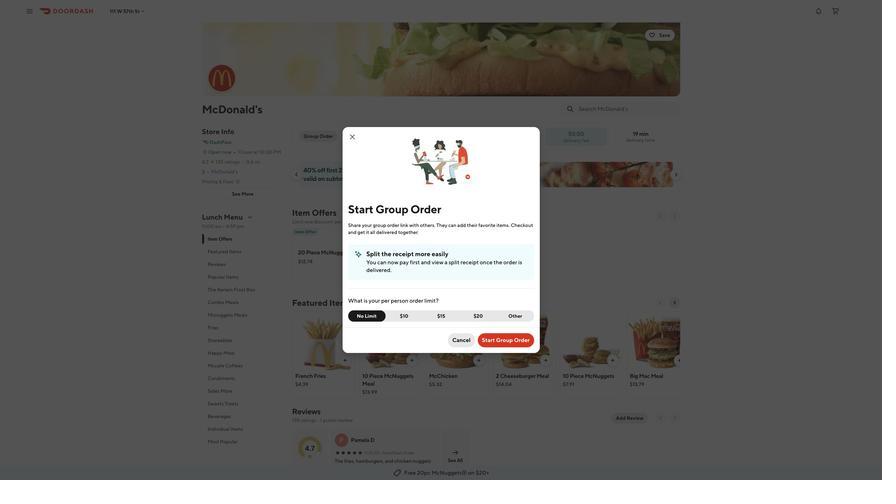 Task type: vqa. For each thing, say whether or not it's contained in the screenshot.
'delivered.'
yes



Task type: locate. For each thing, give the bounding box(es) containing it.
1 horizontal spatial featured
[[292, 298, 328, 308]]

more right sides
[[221, 388, 233, 394]]

to
[[370, 167, 376, 174]]

cancel
[[452, 337, 471, 344]]

now left pay
[[388, 259, 398, 266]]

0 vertical spatial first
[[326, 167, 337, 174]]

fries
[[208, 325, 218, 331], [314, 373, 326, 380]]

per left person in the bottom left of the page
[[381, 298, 390, 304]]

2 inside 40% off first 2 orders up to $10 off with 40welcome, valid on subtotals $15
[[338, 167, 342, 174]]

favorite
[[478, 223, 496, 228]]

individual
[[208, 426, 230, 432]]

20 piece mcnuggets $12.74
[[298, 249, 350, 264]]

$10 inside button
[[400, 313, 408, 319]]

first right pay
[[410, 259, 420, 266]]

1 horizontal spatial now
[[388, 259, 398, 266]]

2 vertical spatial item
[[208, 236, 218, 242]]

add item to cart image for big mac meal
[[677, 358, 682, 363]]

0 vertical spatial $10
[[377, 167, 388, 174]]

meal up the mccafe coffees
[[223, 350, 235, 356]]

0 vertical spatial meals
[[225, 300, 239, 305]]

of 5 stars
[[302, 466, 318, 471]]

limit left one
[[292, 219, 304, 225]]

the kerwin frost box button
[[202, 283, 284, 296]]

meals down the kerwin frost box
[[225, 300, 239, 305]]

1 vertical spatial item
[[295, 229, 304, 235]]

fries right french
[[314, 373, 326, 380]]

10 up $13.99
[[362, 373, 368, 380]]

notification bell image
[[814, 7, 823, 15]]

$15 inside button
[[437, 313, 445, 319]]

piece right 20 on the left of page
[[306, 249, 320, 256]]

store info
[[202, 127, 234, 136]]

2 horizontal spatial piece
[[570, 373, 584, 380]]

0 vertical spatial see
[[232, 191, 240, 197]]

0 vertical spatial 2
[[338, 167, 342, 174]]

reviews inside reviews 135 ratings • 1 public review
[[292, 407, 321, 416]]

reviews link
[[292, 407, 321, 416]]

0 horizontal spatial piece
[[306, 249, 320, 256]]

can up delivered.
[[377, 259, 386, 266]]

1 horizontal spatial the
[[494, 259, 502, 266]]

piece inside 10 piece mcnuggets meal $13.99
[[369, 373, 383, 380]]

start group order inside "start group order" button
[[482, 337, 530, 344]]

111
[[110, 8, 116, 14]]

1 vertical spatial first
[[410, 259, 420, 266]]

0 horizontal spatial off
[[317, 167, 325, 174]]

offers inside the item offers limit one discount per order
[[312, 208, 337, 218]]

order up delivered
[[387, 223, 399, 228]]

1 vertical spatial and
[[421, 259, 431, 266]]

box
[[246, 287, 255, 293]]

order down other button
[[514, 337, 530, 344]]

135 inside reviews 135 ratings • 1 public review
[[292, 418, 300, 423]]

start group order button
[[478, 333, 534, 348]]

ratings down reviews link
[[301, 418, 316, 423]]

2 off from the left
[[389, 167, 397, 174]]

group up 40%
[[304, 133, 318, 139]]

fries up shareables
[[208, 325, 218, 331]]

start group order up "link"
[[348, 202, 441, 216]]

1 vertical spatial 135
[[292, 418, 300, 423]]

sides more button
[[202, 385, 284, 398]]

10 up $7.91
[[563, 373, 569, 380]]

meals inside mcnuggets meals button
[[234, 312, 247, 318]]

and inside split the receipt more easily you can now pay first and view a split receipt once the order is delivered.
[[421, 259, 431, 266]]

more for sides more
[[221, 388, 233, 394]]

group order button
[[299, 131, 337, 142]]

reviews up "1"
[[292, 407, 321, 416]]

0 horizontal spatial the
[[381, 250, 391, 258]]

0 vertical spatial and
[[348, 230, 357, 235]]

0 vertical spatial offers
[[312, 208, 337, 218]]

receipt right split
[[461, 259, 479, 266]]

0 horizontal spatial previous button of carousel image
[[293, 172, 299, 177]]

1 vertical spatial ratings
[[301, 418, 316, 423]]

split
[[366, 250, 380, 258]]

items inside button
[[231, 426, 243, 432]]

1 horizontal spatial off
[[389, 167, 397, 174]]

1 horizontal spatial group
[[375, 202, 408, 216]]

the right split
[[381, 250, 391, 258]]

19
[[633, 131, 638, 137]]

0 horizontal spatial per
[[334, 219, 342, 225]]

0 horizontal spatial ratings
[[225, 159, 240, 165]]

start group order
[[348, 202, 441, 216], [482, 337, 530, 344]]

popular
[[208, 274, 225, 280], [220, 439, 238, 445]]

limit inside button
[[365, 313, 377, 319]]

20
[[298, 249, 305, 256]]

popular down the individual items
[[220, 439, 238, 445]]

0 vertical spatial can
[[448, 223, 456, 228]]

the right the once
[[494, 259, 502, 266]]

mccafe
[[208, 363, 224, 369]]

w
[[117, 8, 122, 14]]

1 vertical spatial $10
[[400, 313, 408, 319]]

1 vertical spatial popular
[[220, 439, 238, 445]]

popular inside 'button'
[[208, 274, 225, 280]]

item left "offer"
[[295, 229, 304, 235]]

1 vertical spatial start
[[482, 337, 495, 344]]

0.6
[[246, 159, 254, 165]]

split the receipt more easily you can now pay first and view a split receipt once the order is delivered.
[[366, 250, 522, 274]]

featured items
[[208, 249, 241, 255], [292, 298, 351, 308]]

3 add item to cart image from the left
[[476, 358, 482, 363]]

1 10 from the left
[[362, 373, 368, 380]]

per inside the item offers limit one discount per order
[[334, 219, 342, 225]]

1 horizontal spatial is
[[518, 259, 522, 266]]

0 horizontal spatial fries
[[208, 325, 218, 331]]

you
[[366, 259, 376, 266]]

1 horizontal spatial start group order
[[482, 337, 530, 344]]

limit
[[292, 219, 304, 225], [365, 313, 377, 319]]

group up "link"
[[375, 202, 408, 216]]

delivered
[[376, 230, 397, 235]]

0 horizontal spatial limit
[[292, 219, 304, 225]]

0 vertical spatial start
[[348, 202, 373, 216]]

items up reviews button
[[229, 249, 241, 255]]

1 horizontal spatial previous button of carousel image
[[658, 213, 663, 219]]

receipt up pay
[[393, 250, 414, 258]]

items up most popular button
[[231, 426, 243, 432]]

4.7 up the of 5 stars
[[305, 444, 315, 452]]

previous button of carousel image
[[658, 300, 663, 306]]

1 horizontal spatial mcnuggets
[[384, 373, 414, 380]]

1 vertical spatial offers
[[219, 236, 232, 242]]

1 vertical spatial 2
[[496, 373, 499, 380]]

1 horizontal spatial and
[[421, 259, 431, 266]]

1 vertical spatial limit
[[365, 313, 377, 319]]

start down $20 "button" on the bottom right of page
[[482, 337, 495, 344]]

items for popular items 'button'
[[226, 274, 239, 280]]

2 10 from the left
[[563, 373, 569, 380]]

135 down reviews link
[[292, 418, 300, 423]]

delivery left the time
[[626, 137, 644, 143]]

4.7 up the $
[[202, 159, 209, 165]]

meal inside 2 cheeseburger meal $14.04
[[537, 373, 549, 380]]

with inside share your group order link with others. they can add their favorite items. checkout and get it all delivered together.
[[409, 223, 419, 228]]

can inside share your group order link with others. they can add their favorite items. checkout and get it all delivered together.
[[448, 223, 456, 228]]

more inside 'button'
[[241, 191, 254, 197]]

is right the once
[[518, 259, 522, 266]]

items inside button
[[229, 249, 241, 255]]

see inside 'button'
[[232, 191, 240, 197]]

what
[[348, 298, 363, 304]]

first up subtotals
[[326, 167, 337, 174]]

10 inside 10 piece mcnuggets meal $13.99
[[362, 373, 368, 380]]

0 horizontal spatial mcnuggets
[[321, 249, 350, 256]]

10:30
[[259, 149, 272, 155]]

popular inside button
[[220, 439, 238, 445]]

2 up $14.04 at bottom
[[496, 373, 499, 380]]

order right the once
[[503, 259, 517, 266]]

10 piece mcnuggets meal $13.99
[[362, 373, 414, 395]]

meal up $13.99
[[362, 381, 375, 387]]

treats
[[225, 401, 238, 407]]

reviews for reviews 135 ratings • 1 public review
[[292, 407, 321, 416]]

1
[[320, 418, 322, 423]]

0 vertical spatial per
[[334, 219, 342, 225]]

0 vertical spatial the
[[381, 250, 391, 258]]

mcnuggets inside 20 piece mcnuggets $12.74
[[321, 249, 350, 256]]

beverages button
[[202, 410, 284, 423]]

previous button of carousel image
[[293, 172, 299, 177], [658, 213, 663, 219]]

on inside 40% off first 2 orders up to $10 off with 40welcome, valid on subtotals $15
[[318, 175, 325, 182]]

previous button of carousel image left next button of carousel icon
[[658, 213, 663, 219]]

see
[[232, 191, 240, 197], [448, 458, 456, 463]]

0 vertical spatial ratings
[[225, 159, 240, 165]]

your up it
[[362, 223, 372, 228]]

$10 right to
[[377, 167, 388, 174]]

4 add item to cart image from the left
[[543, 358, 548, 363]]

0 horizontal spatial delivery
[[563, 137, 581, 143]]

featured
[[208, 249, 228, 255], [292, 298, 328, 308]]

1 horizontal spatial 4.7
[[305, 444, 315, 452]]

0 horizontal spatial can
[[377, 259, 386, 266]]

piece up $13.99
[[369, 373, 383, 380]]

featured items inside "featured items" button
[[208, 249, 241, 255]]

order left "close start group order" image
[[319, 133, 333, 139]]

0 horizontal spatial receipt
[[393, 250, 414, 258]]

add
[[616, 415, 626, 421]]

more up menu at the top of page
[[241, 191, 254, 197]]

your up no limit button
[[369, 298, 380, 304]]

$14.04
[[496, 382, 512, 387]]

2 add item to cart image from the left
[[409, 358, 415, 363]]

mcdonald's up pricing & fees button
[[211, 169, 238, 175]]

0 vertical spatial group
[[304, 133, 318, 139]]

meals for mcnuggets meals
[[234, 312, 247, 318]]

off right to
[[389, 167, 397, 174]]

now up 135 ratings •
[[222, 149, 232, 155]]

0 horizontal spatial first
[[326, 167, 337, 174]]

open
[[208, 149, 221, 155]]

10 piece mcnuggets image
[[560, 311, 622, 370]]

off right 40%
[[317, 167, 325, 174]]

group down other
[[496, 337, 513, 344]]

1 horizontal spatial 10
[[563, 373, 569, 380]]

items.
[[497, 223, 510, 228]]

0 horizontal spatial featured
[[208, 249, 228, 255]]

0 horizontal spatial offers
[[219, 236, 232, 242]]

pm
[[273, 149, 281, 155]]

0 horizontal spatial and
[[348, 230, 357, 235]]

split the receipt more easily status
[[348, 244, 534, 280]]

0 vertical spatial is
[[518, 259, 522, 266]]

1 horizontal spatial more
[[241, 191, 254, 197]]

0 vertical spatial your
[[362, 223, 372, 228]]

see more button
[[202, 188, 283, 200]]

meals inside combo meals button
[[225, 300, 239, 305]]

add item to cart image for french fries
[[342, 358, 348, 363]]

on right valid
[[318, 175, 325, 182]]

0 horizontal spatial more
[[221, 388, 233, 394]]

5 add item to cart image from the left
[[610, 358, 615, 363]]

meal inside 10 piece mcnuggets meal $13.99
[[362, 381, 375, 387]]

group
[[304, 133, 318, 139], [375, 202, 408, 216], [496, 337, 513, 344]]

mcchicken $5.32
[[429, 373, 458, 387]]

mcnuggets inside the 10 piece mcnuggets $7.91
[[585, 373, 614, 380]]

now
[[222, 149, 232, 155], [388, 259, 398, 266]]

item for item offer
[[295, 229, 304, 235]]

0 horizontal spatial $15
[[353, 175, 363, 182]]

1 delivery from the left
[[626, 137, 644, 143]]

delivery
[[626, 137, 644, 143], [563, 137, 581, 143]]

items inside heading
[[329, 298, 351, 308]]

2 up subtotals
[[338, 167, 342, 174]]

what is your per person order limit? option group
[[348, 311, 534, 322]]

ratings inside reviews 135 ratings • 1 public review
[[301, 418, 316, 423]]

a
[[445, 259, 447, 266]]

easily
[[432, 250, 448, 258]]

0 horizontal spatial featured items
[[208, 249, 241, 255]]

start group order down other
[[482, 337, 530, 344]]

0 items, open order cart image
[[831, 7, 840, 15]]

mcnuggets inside 10 piece mcnuggets meal $13.99
[[384, 373, 414, 380]]

mcnuggetsⓡ
[[432, 470, 467, 476]]

meal right cheeseburger
[[537, 373, 549, 380]]

delivery inside 19 min delivery time
[[626, 137, 644, 143]]

1 vertical spatial more
[[221, 388, 233, 394]]

items up no limit button
[[329, 298, 351, 308]]

10 for 10 piece mcnuggets
[[563, 373, 569, 380]]

$4.39
[[295, 382, 308, 387]]

1 vertical spatial with
[[409, 223, 419, 228]]

135 up $ • mcdonald's at the top left of page
[[216, 159, 224, 165]]

fries inside french fries $4.39
[[314, 373, 326, 380]]

0 horizontal spatial on
[[318, 175, 325, 182]]

on left $20+ at the right
[[468, 470, 475, 476]]

40%
[[303, 167, 316, 174]]

ratings
[[225, 159, 240, 165], [301, 418, 316, 423]]

$0.00 delivery fee
[[563, 130, 589, 143]]

per right discount
[[334, 219, 342, 225]]

1 vertical spatial featured items
[[292, 298, 351, 308]]

2 delivery from the left
[[563, 137, 581, 143]]

free 20pc mcnuggetsⓡ on $20+
[[404, 470, 489, 476]]

item offers heading
[[292, 207, 337, 218]]

the
[[208, 287, 216, 293]]

$13.79
[[630, 382, 644, 387]]

10 inside the 10 piece mcnuggets $7.91
[[563, 373, 569, 380]]

time
[[645, 137, 655, 143]]

4:59
[[226, 224, 236, 229]]

item down 11:00
[[208, 236, 218, 242]]

6 add item to cart image from the left
[[677, 358, 682, 363]]

is
[[518, 259, 522, 266], [364, 298, 368, 304]]

1 vertical spatial is
[[364, 298, 368, 304]]

meals
[[225, 300, 239, 305], [234, 312, 247, 318]]

2 cheeseburger meal image
[[493, 311, 555, 370]]

0 vertical spatial featured items
[[208, 249, 241, 255]]

mccafe coffees button
[[202, 359, 284, 372]]

offers down -
[[219, 236, 232, 242]]

and inside share your group order link with others. they can add their favorite items. checkout and get it all delivered together.
[[348, 230, 357, 235]]

open menu image
[[25, 7, 34, 15]]

with up together.
[[409, 223, 419, 228]]

with left 40welcome,
[[398, 167, 410, 174]]

add item to cart image for 10 piece mcnuggets
[[610, 358, 615, 363]]

discount
[[314, 219, 333, 225]]

mcdonald's image
[[202, 23, 680, 96], [208, 65, 235, 92]]

Item Search search field
[[579, 105, 674, 113]]

1 vertical spatial reviews
[[292, 407, 321, 416]]

can left add
[[448, 223, 456, 228]]

1 horizontal spatial limit
[[365, 313, 377, 319]]

previous button of carousel image left valid
[[293, 172, 299, 177]]

offers up discount
[[312, 208, 337, 218]]

0 vertical spatial $15
[[353, 175, 363, 182]]

1 vertical spatial per
[[381, 298, 390, 304]]

1 vertical spatial now
[[388, 259, 398, 266]]

1 horizontal spatial reviews
[[292, 407, 321, 416]]

0 vertical spatial on
[[318, 175, 325, 182]]

reviews up "popular items"
[[208, 262, 226, 267]]

No Limit button
[[348, 311, 385, 322]]

1 horizontal spatial receipt
[[461, 259, 479, 266]]

0 vertical spatial 4.7
[[202, 159, 209, 165]]

ratings down 'open now'
[[225, 159, 240, 165]]

fries button
[[202, 321, 284, 334]]

order inside button
[[514, 337, 530, 344]]

1 horizontal spatial per
[[381, 298, 390, 304]]

items up the kerwin frost box
[[226, 274, 239, 280]]

1 horizontal spatial offers
[[312, 208, 337, 218]]

item
[[292, 208, 310, 218], [295, 229, 304, 235], [208, 236, 218, 242]]

0 vertical spatial fries
[[208, 325, 218, 331]]

1 add item to cart image from the left
[[342, 358, 348, 363]]

and down share
[[348, 230, 357, 235]]

5
[[306, 466, 309, 471]]

add item to cart image
[[342, 358, 348, 363], [409, 358, 415, 363], [476, 358, 482, 363], [543, 358, 548, 363], [610, 358, 615, 363], [677, 358, 682, 363]]

1 horizontal spatial first
[[410, 259, 420, 266]]

$15 down the orders
[[353, 175, 363, 182]]

cancel button
[[448, 333, 475, 348]]

next button of carousel image
[[672, 213, 677, 219]]

limit right no
[[365, 313, 377, 319]]

$15 down limit?
[[437, 313, 445, 319]]

is right what at the left bottom
[[364, 298, 368, 304]]

first inside split the receipt more easily you can now pay first and view a split receipt once the order is delivered.
[[410, 259, 420, 266]]

0 horizontal spatial group
[[304, 133, 318, 139]]

meal inside button
[[223, 350, 235, 356]]

$10 down person in the bottom left of the page
[[400, 313, 408, 319]]

popular up the
[[208, 274, 225, 280]]

$10 inside 40% off first 2 orders up to $10 off with 40welcome, valid on subtotals $15
[[377, 167, 388, 174]]

1 vertical spatial the
[[494, 259, 502, 266]]

item inside the item offers limit one discount per order
[[292, 208, 310, 218]]

more inside button
[[221, 388, 233, 394]]

delivery inside $0.00 delivery fee
[[563, 137, 581, 143]]

$10 button
[[381, 311, 423, 322]]

1 horizontal spatial $10
[[400, 313, 408, 319]]

reviews for reviews
[[208, 262, 226, 267]]

the kerwin frost box
[[208, 287, 255, 293]]

$15
[[353, 175, 363, 182], [437, 313, 445, 319]]

4.7
[[202, 159, 209, 165], [305, 444, 315, 452]]

piece
[[306, 249, 320, 256], [369, 373, 383, 380], [570, 373, 584, 380]]

and down more
[[421, 259, 431, 266]]

group inside "start group order" button
[[496, 337, 513, 344]]

mcdonald's up info
[[202, 102, 262, 116]]

1 off from the left
[[317, 167, 325, 174]]

pamela
[[351, 437, 369, 444]]

items inside 'button'
[[226, 274, 239, 280]]

item up one
[[292, 208, 310, 218]]

1 vertical spatial fries
[[314, 373, 326, 380]]

see left all
[[448, 458, 456, 463]]

item for item offers
[[208, 236, 218, 242]]

0 horizontal spatial see
[[232, 191, 240, 197]]

french fries image
[[292, 311, 355, 370]]

mcnuggets meals button
[[202, 309, 284, 321]]

meals down combo meals button
[[234, 312, 247, 318]]

piece inside 20 piece mcnuggets $12.74
[[306, 249, 320, 256]]

piece up $7.91
[[570, 373, 584, 380]]

save
[[659, 32, 670, 38]]

orders
[[343, 167, 361, 174]]

piece inside the 10 piece mcnuggets $7.91
[[570, 373, 584, 380]]

10 piece mcnuggets $7.91
[[563, 373, 614, 387]]

featured inside heading
[[292, 298, 328, 308]]

order right discount
[[343, 219, 355, 225]]

0 horizontal spatial 2
[[338, 167, 342, 174]]

meal right "mac"
[[651, 373, 663, 380]]

mi
[[255, 159, 260, 165]]

reviews inside button
[[208, 262, 226, 267]]

delivery down $0.00 in the right top of the page
[[563, 137, 581, 143]]

• left "1"
[[317, 418, 319, 423]]

next button of carousel image
[[673, 172, 679, 177], [672, 300, 677, 306]]

mccafe coffees
[[208, 363, 243, 369]]

add item to cart image for 10 piece mcnuggets meal
[[409, 358, 415, 363]]

see down fees on the left
[[232, 191, 240, 197]]

1 horizontal spatial can
[[448, 223, 456, 228]]

0 vertical spatial 135
[[216, 159, 224, 165]]

start up share
[[348, 202, 373, 216]]

• left "closes"
[[234, 149, 236, 155]]

limit inside the item offers limit one discount per order
[[292, 219, 304, 225]]

$12.74
[[298, 259, 313, 264]]

1 horizontal spatial delivery
[[626, 137, 644, 143]]



Task type: describe. For each thing, give the bounding box(es) containing it.
mcnuggets for $7.91
[[585, 373, 614, 380]]

see for see all
[[448, 458, 456, 463]]

split
[[449, 259, 459, 266]]

lunch
[[202, 213, 222, 221]]

0 vertical spatial mcdonald's
[[202, 102, 262, 116]]

$
[[202, 169, 205, 175]]

up
[[362, 167, 369, 174]]

all
[[457, 458, 463, 463]]

dashpass
[[210, 139, 232, 145]]

with inside 40% off first 2 orders up to $10 off with 40welcome, valid on subtotals $15
[[398, 167, 410, 174]]

add item to cart image for 2 cheeseburger meal
[[543, 358, 548, 363]]

order inside split the receipt more easily you can now pay first and view a split receipt once the order is delivered.
[[503, 259, 517, 266]]

$15 button
[[422, 311, 460, 322]]

1 horizontal spatial featured items
[[292, 298, 351, 308]]

info
[[221, 127, 234, 136]]

sweets treats button
[[202, 398, 284, 410]]

sweets
[[208, 401, 224, 407]]

next image
[[672, 415, 677, 421]]

at
[[254, 149, 258, 155]]

most popular
[[208, 439, 238, 445]]

• inside reviews 135 ratings • 1 public review
[[317, 418, 319, 423]]

0 horizontal spatial start group order
[[348, 202, 441, 216]]

now inside split the receipt more easily you can now pay first and view a split receipt once the order is delivered.
[[388, 259, 398, 266]]

item offers
[[208, 236, 232, 242]]

lunch menu
[[202, 213, 243, 221]]

item offer
[[295, 229, 316, 235]]

1 vertical spatial next button of carousel image
[[672, 300, 677, 306]]

sides
[[208, 388, 220, 394]]

• left 0.6
[[242, 159, 244, 165]]

group inside group order button
[[304, 133, 318, 139]]

can inside split the receipt more easily you can now pay first and view a split receipt once the order is delivered.
[[377, 259, 386, 266]]

combo meals
[[208, 300, 239, 305]]

add item to cart image for mcchicken
[[476, 358, 482, 363]]

item offers limit one discount per order
[[292, 208, 355, 225]]

big mac meal image
[[627, 311, 689, 370]]

10 piece mcnuggets meal image
[[359, 311, 422, 370]]

$20 button
[[460, 311, 497, 322]]

$20
[[474, 313, 483, 319]]

0 horizontal spatial 135
[[216, 159, 224, 165]]

fries inside button
[[208, 325, 218, 331]]

kerwin
[[217, 287, 233, 293]]

your inside share your group order link with others. they can add their favorite items. checkout and get it all delivered together.
[[362, 223, 372, 228]]

all
[[370, 230, 375, 235]]

piece for $7.91
[[570, 373, 584, 380]]

st
[[135, 8, 140, 14]]

11/11/23
[[364, 450, 379, 456]]

see all link
[[442, 430, 469, 480]]

19 min delivery time
[[626, 131, 655, 143]]

more for see more
[[241, 191, 254, 197]]

0 horizontal spatial is
[[364, 298, 368, 304]]

featured items heading
[[292, 297, 351, 308]]

offers for item offers
[[219, 236, 232, 242]]

-
[[223, 224, 225, 229]]

subtotals
[[326, 175, 352, 182]]

$15 inside 40% off first 2 orders up to $10 off with 40welcome, valid on subtotals $15
[[353, 175, 363, 182]]

is inside split the receipt more easily you can now pay first and view a split receipt once the order is delivered.
[[518, 259, 522, 266]]

first inside 40% off first 2 orders up to $10 off with 40welcome, valid on subtotals $15
[[326, 167, 337, 174]]

11:00
[[202, 224, 214, 229]]

11:00 am - 4:59 pm
[[202, 224, 244, 229]]

1 vertical spatial group
[[375, 202, 408, 216]]

1 vertical spatial your
[[369, 298, 380, 304]]

close start group order image
[[348, 133, 357, 141]]

combo
[[208, 300, 224, 305]]

$7.91
[[563, 382, 574, 387]]

order right doordash
[[403, 450, 414, 456]]

$13.99
[[362, 389, 377, 395]]

share
[[348, 223, 361, 228]]

pay
[[400, 259, 409, 266]]

$20+
[[476, 470, 489, 476]]

coffees
[[225, 363, 243, 369]]

2 cheeseburger meal $14.04
[[496, 373, 549, 387]]

0 vertical spatial receipt
[[393, 250, 414, 258]]

see for see more
[[232, 191, 240, 197]]

order up others.
[[410, 202, 441, 216]]

group
[[373, 223, 386, 228]]

• right the $
[[207, 169, 209, 175]]

add review
[[616, 415, 643, 421]]

delivered.
[[366, 267, 392, 274]]

mcnuggets meals
[[208, 312, 247, 318]]

condiments
[[208, 376, 235, 381]]

1 vertical spatial 4.7
[[305, 444, 315, 452]]

items for individual items button
[[231, 426, 243, 432]]

featured inside button
[[208, 249, 228, 255]]

111 w 57th st
[[110, 8, 140, 14]]

no
[[357, 313, 364, 319]]

10 for 10 piece mcnuggets meal
[[362, 373, 368, 380]]

checkout
[[511, 223, 533, 228]]

see all
[[448, 458, 463, 463]]

it
[[366, 230, 369, 235]]

featured items button
[[202, 245, 284, 258]]

0 vertical spatial previous button of carousel image
[[293, 172, 299, 177]]

start inside button
[[482, 337, 495, 344]]

previous image
[[658, 415, 663, 421]]

1 vertical spatial on
[[468, 470, 475, 476]]

0 vertical spatial next button of carousel image
[[673, 172, 679, 177]]

• right 11/11/23
[[380, 450, 382, 456]]

shareables button
[[202, 334, 284, 347]]

item for item offers limit one discount per order
[[292, 208, 310, 218]]

view
[[432, 259, 443, 266]]

french
[[295, 373, 313, 380]]

order inside button
[[319, 133, 333, 139]]

2 inside 2 cheeseburger meal $14.04
[[496, 373, 499, 380]]

happy meal
[[208, 350, 235, 356]]

big mac meal $13.79
[[630, 373, 663, 387]]

meals for combo meals
[[225, 300, 239, 305]]

mcnuggets for meal
[[384, 373, 414, 380]]

link
[[400, 223, 408, 228]]

piece for $12.74
[[306, 249, 320, 256]]

1 vertical spatial receipt
[[461, 259, 479, 266]]

group order
[[304, 133, 333, 139]]

beverages
[[208, 414, 231, 419]]

meal inside big mac meal $13.79
[[651, 373, 663, 380]]

add
[[457, 223, 466, 228]]

happy meal button
[[202, 347, 284, 359]]

group of people ordering together image
[[406, 127, 476, 196]]

more
[[415, 250, 430, 258]]

1 vertical spatial mcdonald's
[[211, 169, 238, 175]]

mac
[[639, 373, 650, 380]]

offers for item offers limit one discount per order
[[312, 208, 337, 218]]

one
[[304, 219, 313, 225]]

order inside share your group order link with others. they can add their favorite items. checkout and get it all delivered together.
[[387, 223, 399, 228]]

cheeseburger
[[500, 373, 536, 380]]

reviews button
[[202, 258, 284, 271]]

0 horizontal spatial start
[[348, 202, 373, 216]]

order inside the item offers limit one discount per order
[[343, 219, 355, 225]]

piece for meal
[[369, 373, 383, 380]]

limit?
[[424, 298, 439, 304]]

they
[[436, 223, 447, 228]]

40welcome,
[[411, 167, 454, 174]]

individual items
[[208, 426, 243, 432]]

their
[[467, 223, 477, 228]]

combo meals button
[[202, 296, 284, 309]]

reviews 135 ratings • 1 public review
[[292, 407, 353, 423]]

per inside start group order dialog
[[381, 298, 390, 304]]

offer
[[305, 229, 316, 235]]

0 horizontal spatial now
[[222, 149, 232, 155]]

menu
[[224, 213, 243, 221]]

doordash
[[383, 450, 402, 456]]

shareables
[[208, 338, 232, 343]]

p
[[339, 437, 344, 444]]

order left limit?
[[409, 298, 423, 304]]

mcchicken image
[[426, 311, 489, 370]]

0 horizontal spatial 4.7
[[202, 159, 209, 165]]

once
[[480, 259, 492, 266]]

items for "featured items" button
[[229, 249, 241, 255]]

am
[[215, 224, 222, 229]]

start group order dialog
[[342, 127, 540, 353]]

stars
[[309, 466, 318, 471]]

mcnuggets for $12.74
[[321, 249, 350, 256]]

others.
[[420, 223, 435, 228]]

closes
[[238, 149, 253, 155]]

Other button
[[497, 311, 534, 322]]



